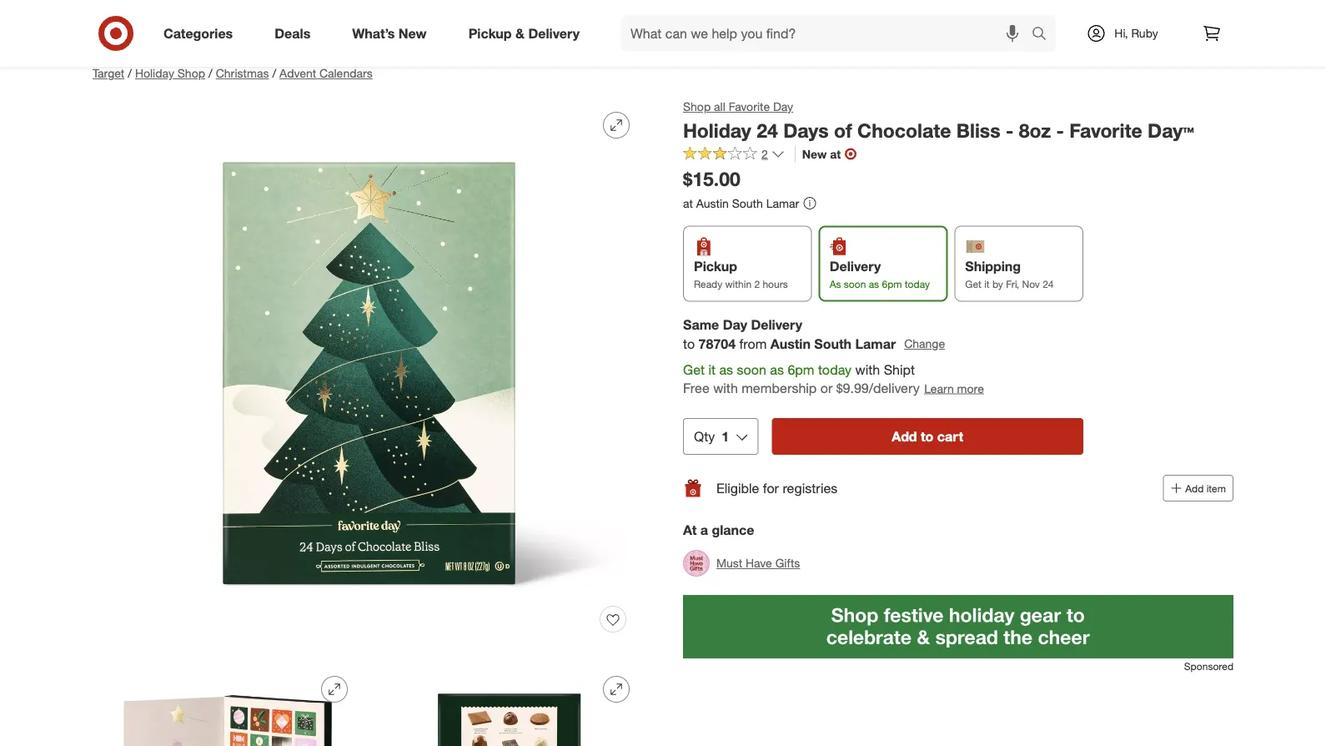 Task type: locate. For each thing, give the bounding box(es) containing it.
with
[[856, 361, 881, 377], [714, 380, 738, 397]]

hi, ruby
[[1115, 26, 1159, 40]]

1 horizontal spatial to
[[921, 428, 934, 444]]

0 horizontal spatial austin
[[697, 196, 729, 210]]

free
[[684, 380, 710, 397]]

add left item
[[1186, 482, 1205, 494]]

1 horizontal spatial day
[[774, 99, 794, 114]]

advent calendars link
[[280, 66, 373, 81]]

24 inside the "shipping get it by fri, nov 24"
[[1043, 277, 1054, 290]]

pickup & delivery
[[469, 25, 580, 41]]

shipt
[[884, 361, 915, 377]]

south
[[733, 196, 763, 210], [815, 335, 852, 352]]

1 vertical spatial holiday
[[684, 118, 752, 142]]

1 horizontal spatial pickup
[[694, 258, 738, 275]]

1 vertical spatial today
[[819, 361, 852, 377]]

soon inside get it as soon as 6pm today with shipt free with membership or $9.99/delivery learn more
[[737, 361, 767, 377]]

24 right nov
[[1043, 277, 1054, 290]]

today up change
[[905, 277, 931, 290]]

delivery right &
[[529, 25, 580, 41]]

1 vertical spatial soon
[[737, 361, 767, 377]]

holiday 24 days of chocolate bliss - 8oz - favorite day&#8482;, 2 of 4 image
[[93, 663, 361, 746]]

lamar up shipt
[[856, 335, 897, 352]]

0 horizontal spatial it
[[709, 361, 716, 377]]

ready
[[694, 277, 723, 290]]

austin
[[697, 196, 729, 210], [771, 335, 811, 352]]

0 horizontal spatial delivery
[[529, 25, 580, 41]]

1 horizontal spatial soon
[[844, 277, 867, 290]]

0 vertical spatial pickup
[[469, 25, 512, 41]]

holiday down all
[[684, 118, 752, 142]]

0 horizontal spatial at
[[684, 196, 693, 210]]

0 horizontal spatial today
[[819, 361, 852, 377]]

shop left all
[[684, 99, 711, 114]]

3 / from the left
[[272, 66, 276, 81]]

today
[[905, 277, 931, 290], [819, 361, 852, 377]]

0 vertical spatial get
[[966, 277, 982, 290]]

1 vertical spatial favorite
[[1070, 118, 1143, 142]]

it up free
[[709, 361, 716, 377]]

it
[[985, 277, 990, 290], [709, 361, 716, 377]]

0 horizontal spatial with
[[714, 380, 738, 397]]

/ right 'target' "link"
[[128, 66, 132, 81]]

delivery up "from"
[[751, 316, 803, 333]]

1 horizontal spatial add
[[1186, 482, 1205, 494]]

what's new link
[[338, 15, 448, 52]]

1 vertical spatial with
[[714, 380, 738, 397]]

0 horizontal spatial new
[[399, 25, 427, 41]]

as
[[830, 277, 842, 290]]

0 horizontal spatial shop
[[178, 66, 205, 81]]

as down 78704
[[720, 361, 734, 377]]

1 horizontal spatial holiday
[[684, 118, 752, 142]]

1 vertical spatial 24
[[1043, 277, 1054, 290]]

categories link
[[149, 15, 254, 52]]

delivery inside delivery as soon as 6pm today
[[830, 258, 882, 275]]

0 vertical spatial 24
[[757, 118, 778, 142]]

by
[[993, 277, 1004, 290]]

1 vertical spatial to
[[921, 428, 934, 444]]

1 horizontal spatial favorite
[[1070, 118, 1143, 142]]

6pm inside delivery as soon as 6pm today
[[883, 277, 903, 290]]

1 vertical spatial 6pm
[[788, 361, 815, 377]]

favorite left 'day™' at the right of page
[[1070, 118, 1143, 142]]

favorite
[[729, 99, 770, 114], [1070, 118, 1143, 142]]

0 vertical spatial to
[[684, 335, 695, 352]]

favorite right all
[[729, 99, 770, 114]]

to
[[684, 335, 695, 352], [921, 428, 934, 444]]

2 horizontal spatial /
[[272, 66, 276, 81]]

fri,
[[1007, 277, 1020, 290]]

soon down "from"
[[737, 361, 767, 377]]

0 vertical spatial day
[[774, 99, 794, 114]]

have
[[746, 556, 773, 570]]

0 vertical spatial south
[[733, 196, 763, 210]]

soon right as
[[844, 277, 867, 290]]

2 inside pickup ready within 2 hours
[[755, 277, 760, 290]]

0 horizontal spatial lamar
[[767, 196, 800, 210]]

0 horizontal spatial add
[[892, 428, 918, 444]]

/ left advent
[[272, 66, 276, 81]]

0 vertical spatial 2
[[762, 147, 768, 161]]

0 vertical spatial holiday
[[135, 66, 174, 81]]

get left by
[[966, 277, 982, 290]]

delivery up as
[[830, 258, 882, 275]]

south down $15.00
[[733, 196, 763, 210]]

south for at
[[733, 196, 763, 210]]

1 vertical spatial delivery
[[830, 258, 882, 275]]

ruby
[[1132, 26, 1159, 40]]

shop all favorite day holiday 24 days of chocolate bliss - 8oz - favorite day™
[[684, 99, 1195, 142]]

0 horizontal spatial 2
[[755, 277, 760, 290]]

0 vertical spatial new
[[399, 25, 427, 41]]

holiday right 'target' "link"
[[135, 66, 174, 81]]

1 vertical spatial it
[[709, 361, 716, 377]]

1 horizontal spatial south
[[815, 335, 852, 352]]

pickup up ready
[[694, 258, 738, 275]]

or
[[821, 380, 833, 397]]

at down $15.00
[[684, 196, 693, 210]]

add left cart
[[892, 428, 918, 444]]

delivery for same day delivery
[[751, 316, 803, 333]]

at
[[831, 147, 841, 161], [684, 196, 693, 210]]

nov
[[1023, 277, 1041, 290]]

item
[[1207, 482, 1227, 494]]

1 horizontal spatial today
[[905, 277, 931, 290]]

pickup left &
[[469, 25, 512, 41]]

add item button
[[1164, 475, 1234, 502]]

1 horizontal spatial it
[[985, 277, 990, 290]]

/
[[128, 66, 132, 81], [209, 66, 213, 81], [272, 66, 276, 81]]

0 horizontal spatial soon
[[737, 361, 767, 377]]

0 horizontal spatial 6pm
[[788, 361, 815, 377]]

2 - from the left
[[1057, 118, 1065, 142]]

0 vertical spatial it
[[985, 277, 990, 290]]

- left 8oz at the top
[[1006, 118, 1014, 142]]

to left cart
[[921, 428, 934, 444]]

2 link
[[684, 146, 785, 165]]

membership
[[742, 380, 817, 397]]

0 vertical spatial austin
[[697, 196, 729, 210]]

day up the days
[[774, 99, 794, 114]]

holiday 24 days of chocolate bliss - 8oz - favorite day&#8482;, 1 of 4 image
[[93, 98, 643, 649]]

0 horizontal spatial /
[[128, 66, 132, 81]]

glance
[[712, 522, 755, 538]]

south up get it as soon as 6pm today with shipt free with membership or $9.99/delivery learn more
[[815, 335, 852, 352]]

1 horizontal spatial /
[[209, 66, 213, 81]]

image gallery element
[[93, 98, 643, 746]]

1 vertical spatial 2
[[755, 277, 760, 290]]

1 vertical spatial pickup
[[694, 258, 738, 275]]

christmas link
[[216, 66, 269, 81]]

1 horizontal spatial -
[[1057, 118, 1065, 142]]

same
[[684, 316, 720, 333]]

1 vertical spatial add
[[1186, 482, 1205, 494]]

new right the what's
[[399, 25, 427, 41]]

1 horizontal spatial austin
[[771, 335, 811, 352]]

learn
[[925, 381, 955, 396]]

delivery inside pickup & delivery link
[[529, 25, 580, 41]]

1 horizontal spatial at
[[831, 147, 841, 161]]

24
[[757, 118, 778, 142], [1043, 277, 1054, 290]]

lamar down 2 "link" on the right
[[767, 196, 800, 210]]

1 vertical spatial get
[[684, 361, 705, 377]]

1 horizontal spatial new
[[803, 147, 827, 161]]

0 horizontal spatial to
[[684, 335, 695, 352]]

add for add item
[[1186, 482, 1205, 494]]

get it as soon as 6pm today with shipt free with membership or $9.99/delivery learn more
[[684, 361, 985, 397]]

8oz
[[1020, 118, 1052, 142]]

0 horizontal spatial south
[[733, 196, 763, 210]]

with right free
[[714, 380, 738, 397]]

with up $9.99/delivery
[[856, 361, 881, 377]]

qty
[[694, 428, 716, 444]]

holiday
[[135, 66, 174, 81], [684, 118, 752, 142]]

get inside get it as soon as 6pm today with shipt free with membership or $9.99/delivery learn more
[[684, 361, 705, 377]]

day up 78704
[[723, 316, 748, 333]]

0 vertical spatial soon
[[844, 277, 867, 290]]

must have gifts
[[717, 556, 801, 570]]

1 horizontal spatial delivery
[[751, 316, 803, 333]]

6pm
[[883, 277, 903, 290], [788, 361, 815, 377]]

new down the days
[[803, 147, 827, 161]]

as right as
[[869, 277, 880, 290]]

24 left the days
[[757, 118, 778, 142]]

2 horizontal spatial delivery
[[830, 258, 882, 275]]

6pm right as
[[883, 277, 903, 290]]

2 up at austin south lamar
[[762, 147, 768, 161]]

at down of
[[831, 147, 841, 161]]

shipping get it by fri, nov 24
[[966, 258, 1054, 290]]

austin down $15.00
[[697, 196, 729, 210]]

0 vertical spatial delivery
[[529, 25, 580, 41]]

austin right "from"
[[771, 335, 811, 352]]

0 horizontal spatial get
[[684, 361, 705, 377]]

pickup inside pickup ready within 2 hours
[[694, 258, 738, 275]]

1 horizontal spatial lamar
[[856, 335, 897, 352]]

shop down categories
[[178, 66, 205, 81]]

1 horizontal spatial 2
[[762, 147, 768, 161]]

at
[[684, 522, 697, 538]]

at austin south lamar
[[684, 196, 800, 210]]

0 horizontal spatial day
[[723, 316, 748, 333]]

0 vertical spatial at
[[831, 147, 841, 161]]

1 vertical spatial south
[[815, 335, 852, 352]]

target
[[93, 66, 125, 81]]

1
[[722, 428, 730, 444]]

6pm up the membership
[[788, 361, 815, 377]]

0 horizontal spatial favorite
[[729, 99, 770, 114]]

0 vertical spatial 6pm
[[883, 277, 903, 290]]

learn more button
[[924, 379, 985, 398]]

1 vertical spatial shop
[[684, 99, 711, 114]]

delivery as soon as 6pm today
[[830, 258, 931, 290]]

pickup for ready
[[694, 258, 738, 275]]

to inside add to cart button
[[921, 428, 934, 444]]

advertisement region
[[79, 8, 1248, 48], [684, 595, 1234, 658]]

2 left hours
[[755, 277, 760, 290]]

add
[[892, 428, 918, 444], [1186, 482, 1205, 494]]

2 vertical spatial delivery
[[751, 316, 803, 333]]

-
[[1006, 118, 1014, 142], [1057, 118, 1065, 142]]

1 vertical spatial lamar
[[856, 335, 897, 352]]

0 horizontal spatial 24
[[757, 118, 778, 142]]

0 horizontal spatial -
[[1006, 118, 1014, 142]]

2
[[762, 147, 768, 161], [755, 277, 760, 290]]

1 horizontal spatial get
[[966, 277, 982, 290]]

1 horizontal spatial 24
[[1043, 277, 1054, 290]]

get inside the "shipping get it by fri, nov 24"
[[966, 277, 982, 290]]

1 vertical spatial austin
[[771, 335, 811, 352]]

for
[[763, 480, 779, 496]]

2 inside 2 "link"
[[762, 147, 768, 161]]

change
[[905, 336, 946, 351]]

get up free
[[684, 361, 705, 377]]

0 vertical spatial add
[[892, 428, 918, 444]]

shop
[[178, 66, 205, 81], [684, 99, 711, 114]]

bliss
[[957, 118, 1001, 142]]

today up or
[[819, 361, 852, 377]]

0 vertical spatial today
[[905, 277, 931, 290]]

add to cart button
[[772, 418, 1084, 455]]

deals link
[[261, 15, 332, 52]]

more
[[958, 381, 985, 396]]

0 horizontal spatial pickup
[[469, 25, 512, 41]]

- right 8oz at the top
[[1057, 118, 1065, 142]]

lamar
[[767, 196, 800, 210], [856, 335, 897, 352]]

it inside get it as soon as 6pm today with shipt free with membership or $9.99/delivery learn more
[[709, 361, 716, 377]]

eligible
[[717, 480, 760, 496]]

1 horizontal spatial with
[[856, 361, 881, 377]]

to down same
[[684, 335, 695, 352]]

pickup
[[469, 25, 512, 41], [694, 258, 738, 275]]

as up the membership
[[771, 361, 784, 377]]

from austin south lamar change
[[740, 335, 946, 352]]

0 vertical spatial lamar
[[767, 196, 800, 210]]

1 horizontal spatial 6pm
[[883, 277, 903, 290]]

0 vertical spatial advertisement region
[[79, 8, 1248, 48]]

1 horizontal spatial shop
[[684, 99, 711, 114]]

/ left christmas
[[209, 66, 213, 81]]

it left by
[[985, 277, 990, 290]]

2 horizontal spatial as
[[869, 277, 880, 290]]

1 vertical spatial at
[[684, 196, 693, 210]]



Task type: describe. For each thing, give the bounding box(es) containing it.
within
[[726, 277, 752, 290]]

1 - from the left
[[1006, 118, 1014, 142]]

holiday 24 days of chocolate bliss - 8oz - favorite day&#8482;, 3 of 4 image
[[375, 663, 643, 746]]

6pm inside get it as soon as 6pm today with shipt free with membership or $9.99/delivery learn more
[[788, 361, 815, 377]]

hi,
[[1115, 26, 1129, 40]]

add item
[[1186, 482, 1227, 494]]

change button
[[904, 334, 946, 353]]

delivery for pickup & delivery
[[529, 25, 580, 41]]

add to cart
[[892, 428, 964, 444]]

target link
[[93, 66, 125, 81]]

1 / from the left
[[128, 66, 132, 81]]

austin for from
[[771, 335, 811, 352]]

chocolate
[[858, 118, 952, 142]]

soon inside delivery as soon as 6pm today
[[844, 277, 867, 290]]

cart
[[938, 428, 964, 444]]

holiday shop link
[[135, 66, 205, 81]]

pickup & delivery link
[[455, 15, 601, 52]]

eligible for registries
[[717, 480, 838, 496]]

all
[[714, 99, 726, 114]]

what's
[[352, 25, 395, 41]]

calendars
[[320, 66, 373, 81]]

shipping
[[966, 258, 1022, 275]]

gifts
[[776, 556, 801, 570]]

today inside get it as soon as 6pm today with shipt free with membership or $9.99/delivery learn more
[[819, 361, 852, 377]]

1 horizontal spatial as
[[771, 361, 784, 377]]

at a glance
[[684, 522, 755, 538]]

must have gifts button
[[684, 545, 801, 582]]

$9.99/delivery
[[837, 380, 920, 397]]

target / holiday shop / christmas / advent calendars
[[93, 66, 373, 81]]

holiday inside shop all favorite day holiday 24 days of chocolate bliss - 8oz - favorite day™
[[684, 118, 752, 142]]

lamar for at
[[767, 196, 800, 210]]

a
[[701, 522, 708, 538]]

advent
[[280, 66, 316, 81]]

day inside shop all favorite day holiday 24 days of chocolate bliss - 8oz - favorite day™
[[774, 99, 794, 114]]

from
[[740, 335, 767, 352]]

registries
[[783, 480, 838, 496]]

sponsored
[[1185, 660, 1234, 673]]

new at
[[803, 147, 841, 161]]

must
[[717, 556, 743, 570]]

$15.00
[[684, 168, 741, 191]]

2 / from the left
[[209, 66, 213, 81]]

austin for at
[[697, 196, 729, 210]]

What can we help you find? suggestions appear below search field
[[621, 15, 1037, 52]]

south for from
[[815, 335, 852, 352]]

what's new
[[352, 25, 427, 41]]

&
[[516, 25, 525, 41]]

qty 1
[[694, 428, 730, 444]]

pickup ready within 2 hours
[[694, 258, 788, 290]]

deals
[[275, 25, 311, 41]]

78704
[[699, 335, 736, 352]]

as inside delivery as soon as 6pm today
[[869, 277, 880, 290]]

lamar for from
[[856, 335, 897, 352]]

search button
[[1025, 15, 1065, 55]]

24 inside shop all favorite day holiday 24 days of chocolate bliss - 8oz - favorite day™
[[757, 118, 778, 142]]

0 vertical spatial with
[[856, 361, 881, 377]]

same day delivery
[[684, 316, 803, 333]]

search
[[1025, 27, 1065, 43]]

1 vertical spatial advertisement region
[[684, 595, 1234, 658]]

christmas
[[216, 66, 269, 81]]

today inside delivery as soon as 6pm today
[[905, 277, 931, 290]]

0 horizontal spatial holiday
[[135, 66, 174, 81]]

new inside the 'what's new' link
[[399, 25, 427, 41]]

days
[[784, 118, 829, 142]]

1 vertical spatial day
[[723, 316, 748, 333]]

0 horizontal spatial as
[[720, 361, 734, 377]]

hours
[[763, 277, 788, 290]]

0 vertical spatial favorite
[[729, 99, 770, 114]]

1 vertical spatial new
[[803, 147, 827, 161]]

0 vertical spatial shop
[[178, 66, 205, 81]]

of
[[835, 118, 853, 142]]

pickup for &
[[469, 25, 512, 41]]

add for add to cart
[[892, 428, 918, 444]]

to 78704
[[684, 335, 736, 352]]

day™
[[1148, 118, 1195, 142]]

it inside the "shipping get it by fri, nov 24"
[[985, 277, 990, 290]]

categories
[[164, 25, 233, 41]]

shop inside shop all favorite day holiday 24 days of chocolate bliss - 8oz - favorite day™
[[684, 99, 711, 114]]



Task type: vqa. For each thing, say whether or not it's contained in the screenshot.
12/24.
no



